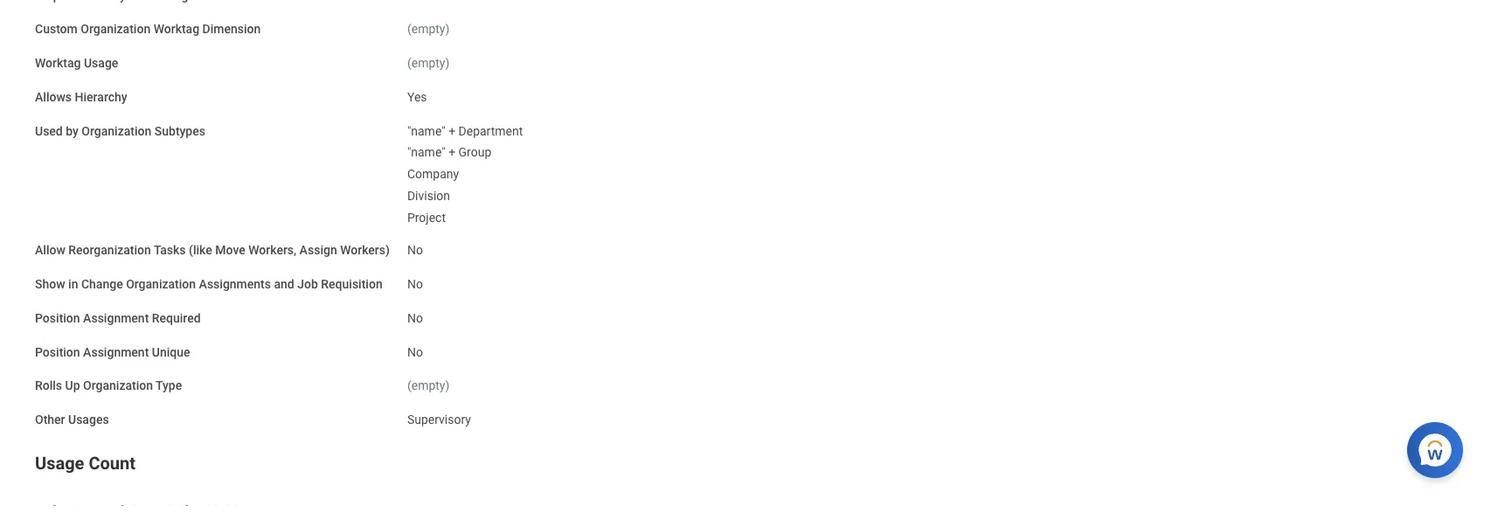 Task type: describe. For each thing, give the bounding box(es) containing it.
unique
[[152, 345, 190, 360]]

allows
[[35, 90, 72, 105]]

0 vertical spatial worktag
[[154, 22, 199, 37]]

items selected list
[[407, 121, 551, 226]]

dimension
[[203, 22, 261, 37]]

"name" for "name" + department
[[407, 124, 446, 138]]

division
[[407, 189, 450, 203]]

up
[[65, 379, 80, 394]]

"name" for "name" + group
[[407, 146, 446, 160]]

requisition
[[321, 278, 383, 292]]

in
[[68, 278, 78, 292]]

company element
[[407, 164, 459, 182]]

no for allow reorganization tasks (like move workers, assign workers)
[[407, 244, 423, 258]]

change
[[81, 278, 123, 292]]

subtypes
[[155, 124, 205, 138]]

custom organization worktag dimension
[[35, 22, 261, 37]]

organization down position assignment unique
[[83, 379, 153, 394]]

show in change organization assignments and job requisition
[[35, 278, 383, 292]]

usages
[[68, 413, 109, 428]]

used by organization subtypes
[[35, 124, 205, 138]]

assignment for required
[[83, 311, 149, 326]]

rolls
[[35, 379, 62, 394]]

1 vertical spatial worktag
[[35, 56, 81, 71]]

required
[[152, 311, 201, 326]]

position assignment required
[[35, 311, 201, 326]]

usage count button
[[35, 454, 135, 475]]

show
[[35, 278, 65, 292]]

reorganization
[[68, 244, 151, 258]]

other usages
[[35, 413, 109, 428]]

no for position assignment required
[[407, 311, 423, 326]]

tasks
[[154, 244, 186, 258]]

+ for group
[[449, 146, 456, 160]]

allows hierarchy element
[[407, 80, 427, 106]]

workers)
[[340, 244, 390, 258]]

company
[[407, 167, 459, 182]]

yes
[[407, 90, 427, 105]]

move
[[215, 244, 246, 258]]

usage count group
[[35, 451, 1457, 506]]

organization down tasks
[[126, 278, 196, 292]]



Task type: locate. For each thing, give the bounding box(es) containing it.
position assignment required element
[[407, 301, 423, 327]]

organization
[[81, 22, 151, 37], [82, 124, 152, 138], [126, 278, 196, 292], [83, 379, 153, 394]]

count
[[89, 454, 135, 475]]

1 vertical spatial usage
[[35, 454, 84, 475]]

usage inside usage count group
[[35, 454, 84, 475]]

allows hierarchy
[[35, 90, 127, 105]]

other
[[35, 413, 65, 428]]

supervisory element
[[407, 410, 471, 428]]

3 (empty) from the top
[[407, 379, 450, 394]]

division element
[[407, 185, 450, 203]]

no for show in change organization assignments and job requisition
[[407, 278, 423, 292]]

rolls up organization type
[[35, 379, 182, 394]]

2 vertical spatial (empty)
[[407, 379, 450, 394]]

a custom organization type cannot be removed unless it has no usage and is not used by any assignable roles in 'maintain assignable roles'. image
[[35, 504, 57, 506]]

"name" up the 'company' element
[[407, 146, 446, 160]]

assignment
[[83, 311, 149, 326], [83, 345, 149, 360]]

department
[[459, 124, 523, 138]]

2 no from the top
[[407, 278, 423, 292]]

0 vertical spatial +
[[449, 124, 456, 138]]

1 assignment from the top
[[83, 311, 149, 326]]

position up rolls in the bottom left of the page
[[35, 345, 80, 360]]

no for position assignment unique
[[407, 345, 423, 360]]

assign
[[300, 244, 337, 258]]

1 (empty) from the top
[[407, 22, 450, 37]]

1 position from the top
[[35, 311, 80, 326]]

+
[[449, 124, 456, 138], [449, 146, 456, 160]]

2 "name" from the top
[[407, 146, 446, 160]]

no up the position assignment unique element
[[407, 311, 423, 326]]

(empty) for rolls up organization type
[[407, 379, 450, 394]]

position assignment unique element
[[407, 335, 423, 361]]

position
[[35, 311, 80, 326], [35, 345, 80, 360]]

no
[[407, 244, 423, 258], [407, 278, 423, 292], [407, 311, 423, 326], [407, 345, 423, 360]]

group
[[459, 146, 492, 160]]

show in change organization assignments and job requisition element
[[407, 267, 423, 293]]

"name" up the "name" + group element
[[407, 124, 446, 138]]

worktag
[[154, 22, 199, 37], [35, 56, 81, 71]]

assignments
[[199, 278, 271, 292]]

1 no from the top
[[407, 244, 423, 258]]

project element
[[407, 207, 446, 225]]

"name" + group
[[407, 146, 492, 160]]

2 position from the top
[[35, 345, 80, 360]]

"name" + department
[[407, 124, 523, 138]]

project
[[407, 211, 446, 225]]

(empty) for worktag usage
[[407, 56, 450, 71]]

0 vertical spatial usage
[[84, 56, 118, 71]]

1 vertical spatial "name"
[[407, 146, 446, 160]]

assignment down position assignment required
[[83, 345, 149, 360]]

"name" + group element
[[407, 142, 492, 160]]

position down show in the bottom left of the page
[[35, 311, 80, 326]]

position for position assignment unique
[[35, 345, 80, 360]]

and
[[274, 278, 294, 292]]

+ up the "name" + group element
[[449, 124, 456, 138]]

worktag left the 'dimension'
[[154, 22, 199, 37]]

(like
[[189, 244, 212, 258]]

+ for department
[[449, 124, 456, 138]]

usage up "a custom organization type cannot be removed unless it has no usage and is not used by any assignable roles in 'maintain assignable roles'." "image"
[[35, 454, 84, 475]]

organization up worktag usage
[[81, 22, 151, 37]]

hierarchy
[[75, 90, 127, 105]]

"name"
[[407, 124, 446, 138], [407, 146, 446, 160]]

1 vertical spatial (empty)
[[407, 56, 450, 71]]

0 vertical spatial "name"
[[407, 124, 446, 138]]

0 vertical spatial (empty)
[[407, 22, 450, 37]]

2 assignment from the top
[[83, 345, 149, 360]]

1 + from the top
[[449, 124, 456, 138]]

no down position assignment required element
[[407, 345, 423, 360]]

0 vertical spatial assignment
[[83, 311, 149, 326]]

3 no from the top
[[407, 311, 423, 326]]

allow
[[35, 244, 65, 258]]

type
[[156, 379, 182, 394]]

assignment up position assignment unique
[[83, 311, 149, 326]]

used
[[35, 124, 63, 138]]

worktag usage
[[35, 56, 118, 71]]

usage
[[84, 56, 118, 71], [35, 454, 84, 475]]

no up "show in change organization assignments and job requisition" 'element'
[[407, 244, 423, 258]]

1 vertical spatial position
[[35, 345, 80, 360]]

position assignment unique
[[35, 345, 190, 360]]

2 + from the top
[[449, 146, 456, 160]]

1 "name" from the top
[[407, 124, 446, 138]]

position for position assignment required
[[35, 311, 80, 326]]

+ left group
[[449, 146, 456, 160]]

2 (empty) from the top
[[407, 56, 450, 71]]

assignment for unique
[[83, 345, 149, 360]]

supervisory
[[407, 413, 471, 428]]

job
[[298, 278, 318, 292]]

worktag down 'custom'
[[35, 56, 81, 71]]

0 vertical spatial position
[[35, 311, 80, 326]]

allow reorganization tasks (like move workers, assign workers)
[[35, 244, 390, 258]]

(empty) for custom organization worktag dimension
[[407, 22, 450, 37]]

"name" + department element
[[407, 121, 523, 138]]

0 horizontal spatial worktag
[[35, 56, 81, 71]]

usage count
[[35, 454, 135, 475]]

4 no from the top
[[407, 345, 423, 360]]

by
[[66, 124, 79, 138]]

organization down hierarchy
[[82, 124, 152, 138]]

1 horizontal spatial worktag
[[154, 22, 199, 37]]

(empty)
[[407, 22, 450, 37], [407, 56, 450, 71], [407, 379, 450, 394]]

custom
[[35, 22, 78, 37]]

workers,
[[249, 244, 297, 258]]

1 vertical spatial +
[[449, 146, 456, 160]]

1 vertical spatial assignment
[[83, 345, 149, 360]]

usage up hierarchy
[[84, 56, 118, 71]]

no up position assignment required element
[[407, 278, 423, 292]]

allow reorganization tasks (like move workers, assign workers) element
[[407, 233, 423, 259]]



Task type: vqa. For each thing, say whether or not it's contained in the screenshot.
(empty)
yes



